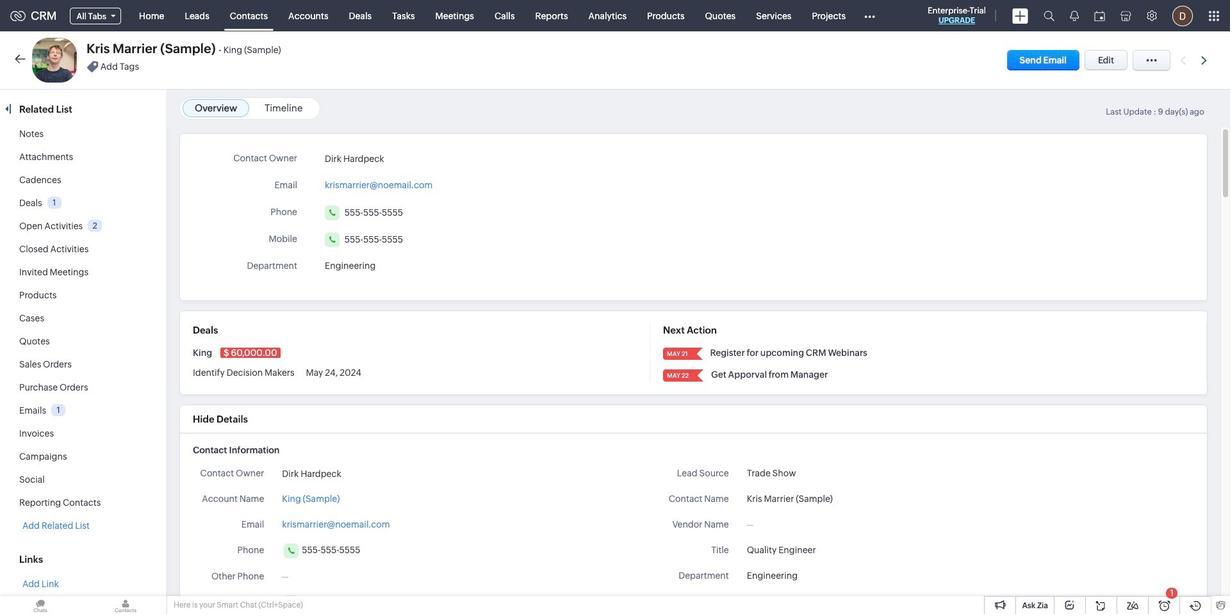 Task type: describe. For each thing, give the bounding box(es) containing it.
contacts image
[[85, 597, 166, 615]]

signals element
[[1063, 0, 1087, 31]]

signals image
[[1070, 10, 1079, 21]]

logo image
[[10, 11, 26, 21]]



Task type: vqa. For each thing, say whether or not it's contained in the screenshot.
size field
no



Task type: locate. For each thing, give the bounding box(es) containing it.
None field
[[62, 5, 129, 27]]

calendar image
[[1095, 11, 1105, 21]]

chats image
[[0, 597, 81, 615]]

search image
[[1044, 10, 1055, 21]]

Other Modules field
[[856, 5, 884, 26]]

next record image
[[1202, 56, 1210, 64]]

profile element
[[1165, 0, 1201, 31]]

create menu element
[[1005, 0, 1036, 31]]

create menu image
[[1013, 8, 1029, 23]]

previous record image
[[1180, 56, 1186, 64]]

profile image
[[1173, 5, 1193, 26]]

search element
[[1036, 0, 1063, 31]]



